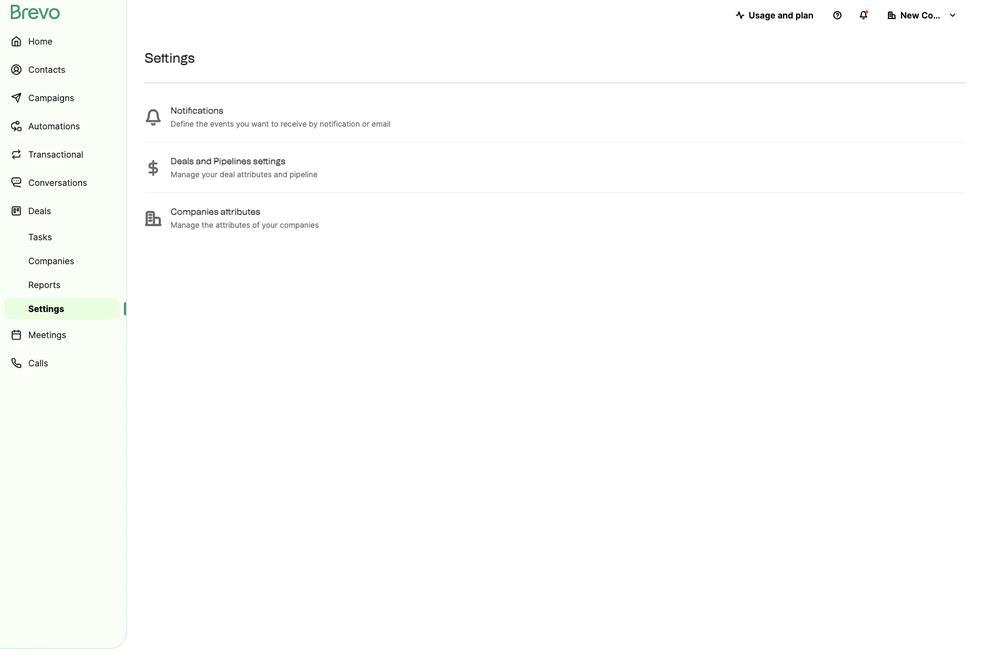 Task type: describe. For each thing, give the bounding box(es) containing it.
1 horizontal spatial and
[[274, 169, 288, 179]]

email
[[372, 119, 391, 128]]

settings
[[253, 156, 286, 166]]

campaigns link
[[4, 85, 120, 111]]

or
[[362, 119, 370, 128]]

transactional
[[28, 149, 83, 160]]

deals for deals and pipelines settings manage your deal attributes and pipeline
[[171, 156, 194, 166]]

notification
[[320, 119, 360, 128]]

attributes inside deals and pipelines settings manage your deal attributes and pipeline
[[237, 169, 272, 179]]

reports
[[28, 280, 61, 290]]

and for usage
[[778, 10, 794, 21]]

conversations
[[28, 177, 87, 188]]

events
[[210, 119, 234, 128]]

companies for companies
[[28, 256, 74, 267]]

companies attributes manage the attributes of your companies
[[171, 206, 319, 229]]

manage inside companies attributes manage the attributes of your companies
[[171, 220, 200, 229]]

your inside deals and pipelines settings manage your deal attributes and pipeline
[[202, 169, 218, 179]]

settings link
[[4, 298, 120, 320]]

contacts
[[28, 64, 65, 75]]

company
[[922, 10, 962, 21]]

define
[[171, 119, 194, 128]]

0 vertical spatial settings
[[145, 50, 195, 66]]

new company
[[901, 10, 962, 21]]

contacts link
[[4, 57, 120, 83]]

new company button
[[880, 4, 967, 26]]

pipeline
[[290, 169, 318, 179]]

calls
[[28, 358, 48, 369]]

you
[[236, 119, 249, 128]]

companies
[[280, 220, 319, 229]]

tasks link
[[4, 226, 120, 248]]

deals and pipelines settings manage your deal attributes and pipeline
[[171, 156, 318, 179]]

companies link
[[4, 250, 120, 272]]



Task type: vqa. For each thing, say whether or not it's contained in the screenshot.
deals and pipelines settings manage your deal attributes and pipeline
yes



Task type: locate. For each thing, give the bounding box(es) containing it.
automations
[[28, 121, 80, 132]]

companies inside companies attributes manage the attributes of your companies
[[171, 206, 219, 217]]

and for deals
[[196, 156, 212, 166]]

notifications
[[171, 105, 223, 116]]

and left 'pipelines'
[[196, 156, 212, 166]]

2 vertical spatial and
[[274, 169, 288, 179]]

2 vertical spatial attributes
[[216, 220, 251, 229]]

to
[[271, 119, 279, 128]]

1 vertical spatial manage
[[171, 220, 200, 229]]

conversations link
[[4, 170, 120, 196]]

deals
[[171, 156, 194, 166], [28, 206, 51, 216]]

1 vertical spatial your
[[262, 220, 278, 229]]

deal
[[220, 169, 235, 179]]

notifications define the events you want to receive by notification or email
[[171, 105, 391, 128]]

attributes up of
[[221, 206, 261, 217]]

meetings link
[[4, 322, 120, 348]]

0 horizontal spatial settings
[[28, 304, 64, 314]]

0 vertical spatial deals
[[171, 156, 194, 166]]

deals link
[[4, 198, 120, 224]]

tasks
[[28, 232, 52, 243]]

1 horizontal spatial your
[[262, 220, 278, 229]]

automations link
[[4, 113, 120, 139]]

0 vertical spatial the
[[196, 119, 208, 128]]

2 horizontal spatial and
[[778, 10, 794, 21]]

home
[[28, 36, 53, 47]]

attributes
[[237, 169, 272, 179], [221, 206, 261, 217], [216, 220, 251, 229]]

pipelines
[[214, 156, 251, 166]]

the
[[196, 119, 208, 128], [202, 220, 214, 229]]

usage and plan button
[[728, 4, 823, 26]]

0 vertical spatial manage
[[171, 169, 200, 179]]

1 horizontal spatial companies
[[171, 206, 219, 217]]

2 manage from the top
[[171, 220, 200, 229]]

and inside button
[[778, 10, 794, 21]]

calls link
[[4, 350, 120, 376]]

companies
[[171, 206, 219, 217], [28, 256, 74, 267]]

your inside companies attributes manage the attributes of your companies
[[262, 220, 278, 229]]

usage and plan
[[749, 10, 814, 21]]

transactional link
[[4, 141, 120, 168]]

0 vertical spatial and
[[778, 10, 794, 21]]

usage
[[749, 10, 776, 21]]

0 vertical spatial companies
[[171, 206, 219, 217]]

home link
[[4, 28, 120, 54]]

0 horizontal spatial your
[[202, 169, 218, 179]]

plan
[[796, 10, 814, 21]]

1 vertical spatial settings
[[28, 304, 64, 314]]

and
[[778, 10, 794, 21], [196, 156, 212, 166], [274, 169, 288, 179]]

1 vertical spatial attributes
[[221, 206, 261, 217]]

and left plan
[[778, 10, 794, 21]]

your right of
[[262, 220, 278, 229]]

reports link
[[4, 274, 120, 296]]

the down notifications
[[196, 119, 208, 128]]

deals for deals
[[28, 206, 51, 216]]

manage inside deals and pipelines settings manage your deal attributes and pipeline
[[171, 169, 200, 179]]

1 vertical spatial companies
[[28, 256, 74, 267]]

companies for companies attributes manage the attributes of your companies
[[171, 206, 219, 217]]

attributes left of
[[216, 220, 251, 229]]

your left the deal
[[202, 169, 218, 179]]

the left of
[[202, 220, 214, 229]]

deals inside deals and pipelines settings manage your deal attributes and pipeline
[[171, 156, 194, 166]]

of
[[253, 220, 260, 229]]

your
[[202, 169, 218, 179], [262, 220, 278, 229]]

0 horizontal spatial and
[[196, 156, 212, 166]]

by
[[309, 119, 318, 128]]

campaigns
[[28, 92, 74, 103]]

1 horizontal spatial deals
[[171, 156, 194, 166]]

and down the settings
[[274, 169, 288, 179]]

0 horizontal spatial companies
[[28, 256, 74, 267]]

the inside notifications define the events you want to receive by notification or email
[[196, 119, 208, 128]]

want
[[252, 119, 269, 128]]

1 vertical spatial the
[[202, 220, 214, 229]]

0 vertical spatial attributes
[[237, 169, 272, 179]]

manage
[[171, 169, 200, 179], [171, 220, 200, 229]]

meetings
[[28, 330, 66, 340]]

1 manage from the top
[[171, 169, 200, 179]]

receive
[[281, 119, 307, 128]]

1 vertical spatial and
[[196, 156, 212, 166]]

the inside companies attributes manage the attributes of your companies
[[202, 220, 214, 229]]

settings inside settings link
[[28, 304, 64, 314]]

0 horizontal spatial deals
[[28, 206, 51, 216]]

settings
[[145, 50, 195, 66], [28, 304, 64, 314]]

deals down define
[[171, 156, 194, 166]]

1 horizontal spatial settings
[[145, 50, 195, 66]]

attributes down the settings
[[237, 169, 272, 179]]

deals up tasks
[[28, 206, 51, 216]]

new
[[901, 10, 920, 21]]

0 vertical spatial your
[[202, 169, 218, 179]]

1 vertical spatial deals
[[28, 206, 51, 216]]



